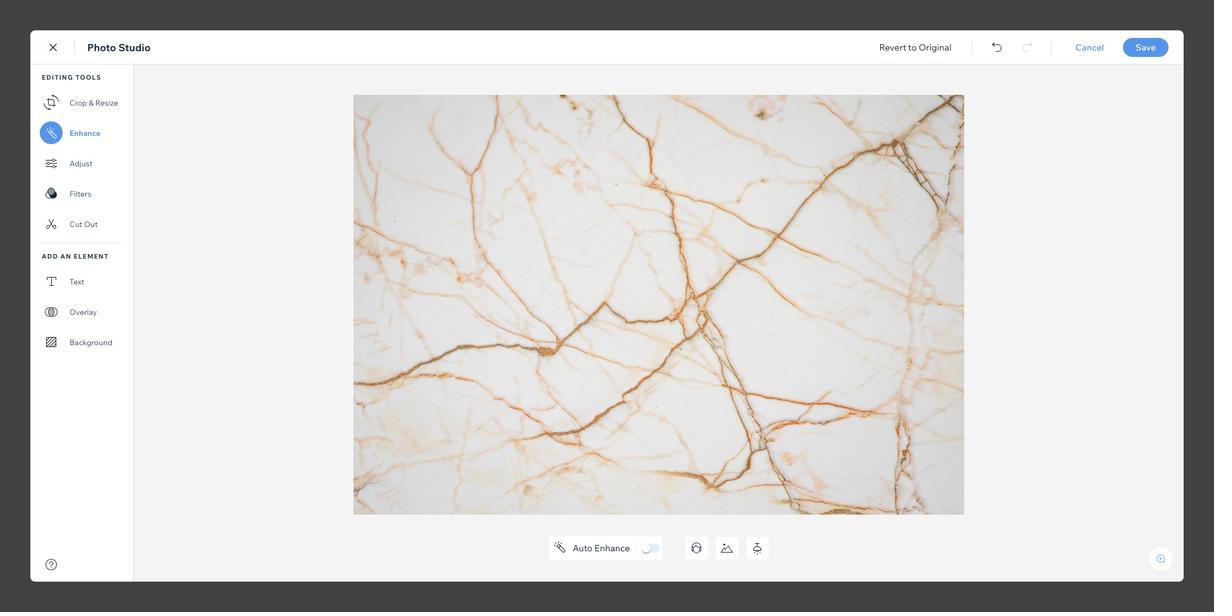 Task type: locate. For each thing, give the bounding box(es) containing it.
translate
[[12, 427, 44, 437]]

categories
[[9, 268, 48, 277]]

settings button
[[13, 133, 43, 171]]

notes
[[1162, 77, 1186, 88]]

add button
[[17, 80, 40, 118]]

publish
[[1123, 42, 1154, 53]]

publish button
[[1105, 37, 1172, 58]]

menu
[[0, 72, 56, 444]]

save
[[985, 42, 1005, 53]]

notes button
[[1139, 74, 1190, 91]]

monetize
[[12, 374, 45, 383]]

seo
[[20, 215, 36, 224]]

monetize button
[[12, 345, 45, 383]]



Task type: describe. For each thing, give the bounding box(es) containing it.
tags button
[[17, 292, 40, 330]]

menu containing add
[[0, 72, 56, 444]]

settings
[[13, 161, 43, 171]]

categories button
[[9, 239, 48, 277]]

back
[[30, 42, 51, 53]]

add
[[21, 108, 36, 118]]

tags
[[20, 321, 36, 330]]

save button
[[970, 42, 1021, 53]]

marble te image
[[397, 207, 865, 528]]

Add a Catchy Title text field
[[397, 117, 851, 140]]

back button
[[15, 42, 51, 53]]

preview
[[1053, 42, 1086, 54]]

seo button
[[17, 186, 40, 224]]

preview button
[[1053, 42, 1086, 54]]

translate button
[[12, 399, 44, 437]]



Task type: vqa. For each thing, say whether or not it's contained in the screenshot.
topmost site
no



